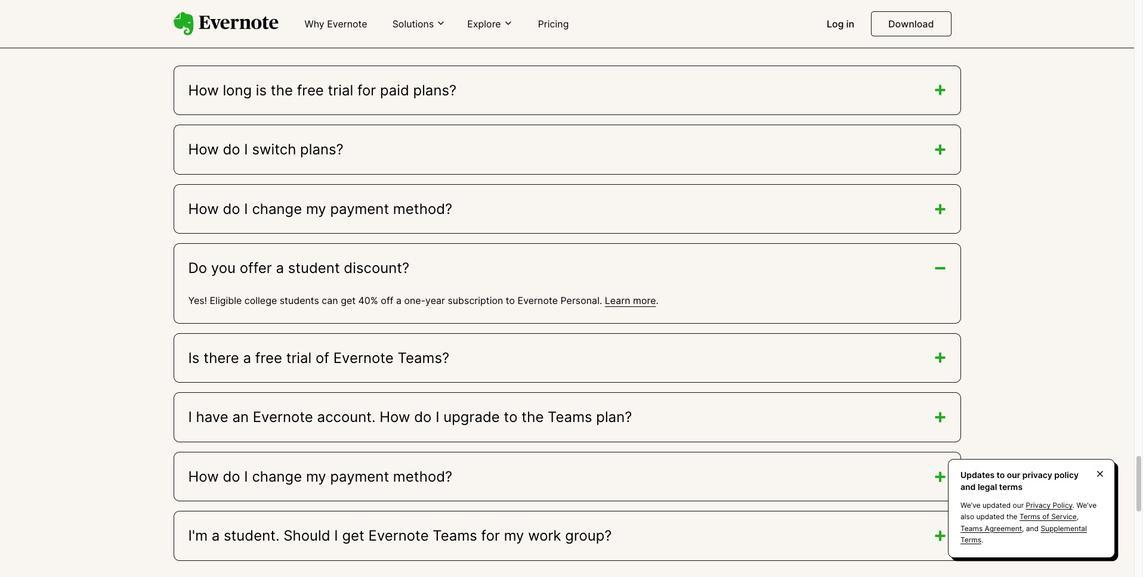 Task type: describe. For each thing, give the bounding box(es) containing it.
is there a free trial of evernote teams?
[[188, 349, 450, 367]]

terms of service , teams agreement , and
[[961, 513, 1079, 533]]

eligible
[[210, 295, 242, 307]]

0 vertical spatial updated
[[983, 502, 1011, 510]]

policy
[[1053, 502, 1073, 510]]

1 change from the top
[[252, 200, 302, 218]]

student
[[288, 260, 340, 277]]

terms inside supplemental terms
[[961, 536, 982, 545]]

group?
[[565, 528, 612, 545]]

our for privacy
[[1013, 502, 1024, 510]]

also
[[961, 513, 975, 522]]

1 payment from the top
[[330, 200, 389, 218]]

1 method? from the top
[[393, 200, 453, 218]]

discount?
[[344, 260, 410, 277]]

0 horizontal spatial free
[[255, 349, 282, 367]]

personal.
[[561, 295, 602, 307]]

supplemental terms link
[[961, 524, 1087, 545]]

one-
[[404, 295, 426, 307]]

pricing
[[538, 18, 569, 30]]

1 horizontal spatial ,
[[1077, 513, 1079, 522]]

supplemental terms
[[961, 524, 1087, 545]]

students
[[280, 295, 319, 307]]

why evernote
[[305, 18, 367, 30]]

2 how do i change my payment method? from the top
[[188, 468, 453, 486]]

legal
[[978, 482, 998, 492]]

log in
[[827, 18, 855, 30]]

0 vertical spatial my
[[306, 200, 326, 218]]

log in link
[[820, 13, 862, 36]]

should
[[284, 528, 330, 545]]

. for .
[[982, 536, 984, 545]]

0 horizontal spatial plans?
[[300, 141, 344, 158]]

service
[[1052, 513, 1077, 522]]

updated inside . we've also updated the
[[977, 513, 1005, 522]]

a right offer
[[276, 260, 284, 277]]

evernote inside why evernote link
[[327, 18, 367, 30]]

get for can
[[341, 295, 356, 307]]

terms inside terms of service , teams agreement , and
[[1020, 513, 1041, 522]]

in
[[847, 18, 855, 30]]

0 vertical spatial to
[[506, 295, 515, 307]]

download
[[889, 18, 934, 30]]

1 vertical spatial to
[[504, 409, 518, 426]]

can
[[322, 295, 338, 307]]

the inside . we've also updated the
[[1007, 513, 1018, 522]]

you
[[211, 260, 236, 277]]

privacy
[[1023, 470, 1053, 481]]

plan?
[[596, 409, 632, 426]]

0 vertical spatial .
[[656, 295, 659, 307]]

of inside terms of service , teams agreement , and
[[1043, 513, 1050, 522]]

off
[[381, 295, 394, 307]]

evernote logo image
[[173, 12, 278, 36]]

have
[[196, 409, 228, 426]]

teams inside terms of service , teams agreement , and
[[961, 524, 983, 533]]

solutions
[[393, 18, 434, 30]]

log
[[827, 18, 844, 30]]

download link
[[871, 11, 952, 36]]

terms
[[1000, 482, 1023, 492]]

do you offer a student discount?
[[188, 260, 410, 277]]

subscription
[[448, 295, 503, 307]]

teams?
[[398, 349, 450, 367]]

2 payment from the top
[[330, 468, 389, 486]]



Task type: vqa. For each thing, say whether or not it's contained in the screenshot.
"Features"
no



Task type: locate. For each thing, give the bounding box(es) containing it.
1 horizontal spatial free
[[297, 82, 324, 99]]

there
[[204, 349, 239, 367]]

to
[[506, 295, 515, 307], [504, 409, 518, 426], [997, 470, 1005, 481]]

our for privacy
[[1007, 470, 1021, 481]]

i have an evernote account. how do i upgrade to the teams plan?
[[188, 409, 632, 426]]

0 vertical spatial get
[[341, 295, 356, 307]]

work
[[528, 528, 561, 545]]

i
[[244, 141, 248, 158], [244, 200, 248, 218], [188, 409, 192, 426], [436, 409, 440, 426], [244, 468, 248, 486], [334, 528, 338, 545]]

get right should
[[342, 528, 365, 545]]

free right is
[[297, 82, 324, 99]]

0 vertical spatial trial
[[328, 82, 353, 99]]

we've updated our privacy policy
[[961, 502, 1073, 510]]

. right learn
[[656, 295, 659, 307]]

2 change from the top
[[252, 468, 302, 486]]

to right subscription at the bottom left
[[506, 295, 515, 307]]

payment
[[330, 200, 389, 218], [330, 468, 389, 486]]

plans? right switch on the top left of page
[[300, 141, 344, 158]]

we've inside . we've also updated the
[[1077, 502, 1097, 510]]

1 vertical spatial free
[[255, 349, 282, 367]]

for left paid
[[357, 82, 376, 99]]

how long is the free trial for paid plans?
[[188, 82, 457, 99]]

is
[[256, 82, 267, 99]]

1 horizontal spatial we've
[[1077, 502, 1097, 510]]

0 vertical spatial the
[[271, 82, 293, 99]]

0 vertical spatial plans?
[[413, 82, 457, 99]]

1 we've from the left
[[961, 502, 981, 510]]

. up service
[[1073, 502, 1075, 510]]

college
[[245, 295, 277, 307]]

a right there
[[243, 349, 251, 367]]

our up terms of service , teams agreement , and
[[1013, 502, 1024, 510]]

. inside . we've also updated the
[[1073, 502, 1075, 510]]

0 vertical spatial payment
[[330, 200, 389, 218]]

0 horizontal spatial we've
[[961, 502, 981, 510]]

1 vertical spatial terms
[[961, 536, 982, 545]]

0 horizontal spatial terms
[[961, 536, 982, 545]]

1 horizontal spatial terms
[[1020, 513, 1041, 522]]

account.
[[317, 409, 376, 426]]

2 we've from the left
[[1077, 502, 1097, 510]]

1 vertical spatial updated
[[977, 513, 1005, 522]]

.
[[656, 295, 659, 307], [1073, 502, 1075, 510], [982, 536, 984, 545]]

terms
[[1020, 513, 1041, 522], [961, 536, 982, 545]]

, down . we've also updated the
[[1022, 524, 1024, 533]]

how do i switch plans?
[[188, 141, 344, 158]]

our
[[1007, 470, 1021, 481], [1013, 502, 1024, 510]]

free right there
[[255, 349, 282, 367]]

privacy
[[1026, 502, 1051, 510]]

paid
[[380, 82, 409, 99]]

a right i'm
[[212, 528, 220, 545]]

yes!
[[188, 295, 207, 307]]

supplemental
[[1041, 524, 1087, 533]]

and inside updates to our privacy policy and legal terms
[[961, 482, 976, 492]]

i'm
[[188, 528, 208, 545]]

40%
[[358, 295, 378, 307]]

1 horizontal spatial the
[[522, 409, 544, 426]]

updated down 'legal'
[[983, 502, 1011, 510]]

do
[[188, 260, 207, 277]]

a right off
[[396, 295, 402, 307]]

2 horizontal spatial teams
[[961, 524, 983, 533]]

2 horizontal spatial the
[[1007, 513, 1018, 522]]

we've right the policy
[[1077, 502, 1097, 510]]

2 vertical spatial the
[[1007, 513, 1018, 522]]

terms of service link
[[1020, 513, 1077, 522]]

1 vertical spatial and
[[1026, 524, 1039, 533]]

of
[[316, 349, 329, 367], [1043, 513, 1050, 522]]

to right upgrade
[[504, 409, 518, 426]]

0 horizontal spatial .
[[656, 295, 659, 307]]

1 horizontal spatial .
[[982, 536, 984, 545]]

change
[[252, 200, 302, 218], [252, 468, 302, 486]]

0 vertical spatial and
[[961, 482, 976, 492]]

0 horizontal spatial of
[[316, 349, 329, 367]]

free
[[297, 82, 324, 99], [255, 349, 282, 367]]

evernote
[[327, 18, 367, 30], [518, 295, 558, 307], [334, 349, 394, 367], [253, 409, 313, 426], [369, 528, 429, 545]]

agreement
[[985, 524, 1022, 533]]

1 horizontal spatial teams
[[548, 409, 592, 426]]

year
[[426, 295, 445, 307]]

trial down "students"
[[286, 349, 312, 367]]

1 vertical spatial change
[[252, 468, 302, 486]]

0 vertical spatial how do i change my payment method?
[[188, 200, 453, 218]]

for left work
[[481, 528, 500, 545]]

upgrade
[[444, 409, 500, 426]]

1 vertical spatial ,
[[1022, 524, 1024, 533]]

. we've also updated the
[[961, 502, 1097, 522]]

,
[[1077, 513, 1079, 522], [1022, 524, 1024, 533]]

0 horizontal spatial trial
[[286, 349, 312, 367]]

1 vertical spatial our
[[1013, 502, 1024, 510]]

policy
[[1055, 470, 1079, 481]]

solutions button
[[389, 17, 450, 31]]

offer
[[240, 260, 272, 277]]

to up the terms
[[997, 470, 1005, 481]]

get right can
[[341, 295, 356, 307]]

get for i
[[342, 528, 365, 545]]

2 vertical spatial .
[[982, 536, 984, 545]]

0 vertical spatial change
[[252, 200, 302, 218]]

0 vertical spatial terms
[[1020, 513, 1041, 522]]

2 method? from the top
[[393, 468, 453, 486]]

trial
[[328, 82, 353, 99], [286, 349, 312, 367]]

teams agreement link
[[961, 524, 1022, 533]]

of down the privacy policy link
[[1043, 513, 1050, 522]]

and inside terms of service , teams agreement , and
[[1026, 524, 1039, 533]]

how
[[188, 82, 219, 99], [188, 141, 219, 158], [188, 200, 219, 218], [380, 409, 410, 426], [188, 468, 219, 486]]

to inside updates to our privacy policy and legal terms
[[997, 470, 1005, 481]]

1 vertical spatial for
[[481, 528, 500, 545]]

and down updates
[[961, 482, 976, 492]]

0 horizontal spatial ,
[[1022, 524, 1024, 533]]

0 horizontal spatial teams
[[433, 528, 477, 545]]

0 vertical spatial of
[[316, 349, 329, 367]]

0 horizontal spatial and
[[961, 482, 976, 492]]

we've
[[961, 502, 981, 510], [1077, 502, 1097, 510]]

1 vertical spatial trial
[[286, 349, 312, 367]]

do
[[223, 141, 240, 158], [223, 200, 240, 218], [414, 409, 432, 426], [223, 468, 240, 486]]

. down 'teams agreement' link on the bottom
[[982, 536, 984, 545]]

1 horizontal spatial trial
[[328, 82, 353, 99]]

1 vertical spatial .
[[1073, 502, 1075, 510]]

my
[[306, 200, 326, 218], [306, 468, 326, 486], [504, 528, 524, 545]]

teams
[[548, 409, 592, 426], [961, 524, 983, 533], [433, 528, 477, 545]]

2 vertical spatial my
[[504, 528, 524, 545]]

1 vertical spatial my
[[306, 468, 326, 486]]

terms down also
[[961, 536, 982, 545]]

1 vertical spatial payment
[[330, 468, 389, 486]]

. for . we've also updated the
[[1073, 502, 1075, 510]]

1 vertical spatial the
[[522, 409, 544, 426]]

get
[[341, 295, 356, 307], [342, 528, 365, 545]]

trial left paid
[[328, 82, 353, 99]]

0 vertical spatial method?
[[393, 200, 453, 218]]

our inside updates to our privacy policy and legal terms
[[1007, 470, 1021, 481]]

why
[[305, 18, 325, 30]]

is
[[188, 349, 200, 367]]

the
[[271, 82, 293, 99], [522, 409, 544, 426], [1007, 513, 1018, 522]]

long
[[223, 82, 252, 99]]

an
[[232, 409, 249, 426]]

learn
[[605, 295, 631, 307]]

privacy policy link
[[1026, 502, 1073, 510]]

1 horizontal spatial plans?
[[413, 82, 457, 99]]

0 vertical spatial free
[[297, 82, 324, 99]]

terms down privacy at bottom right
[[1020, 513, 1041, 522]]

1 vertical spatial get
[[342, 528, 365, 545]]

updated up 'teams agreement' link on the bottom
[[977, 513, 1005, 522]]

why evernote link
[[298, 13, 375, 36]]

for
[[357, 82, 376, 99], [481, 528, 500, 545]]

2 horizontal spatial .
[[1073, 502, 1075, 510]]

and down . we've also updated the
[[1026, 524, 1039, 533]]

our up the terms
[[1007, 470, 1021, 481]]

more
[[633, 295, 656, 307]]

of down can
[[316, 349, 329, 367]]

1 vertical spatial of
[[1043, 513, 1050, 522]]

, up supplemental on the right of the page
[[1077, 513, 1079, 522]]

explore
[[468, 18, 501, 30]]

how do i change my payment method?
[[188, 200, 453, 218], [188, 468, 453, 486]]

switch
[[252, 141, 296, 158]]

0 vertical spatial for
[[357, 82, 376, 99]]

updates to our privacy policy and legal terms
[[961, 470, 1079, 492]]

plans? right paid
[[413, 82, 457, 99]]

we've up also
[[961, 502, 981, 510]]

1 how do i change my payment method? from the top
[[188, 200, 453, 218]]

0 horizontal spatial for
[[357, 82, 376, 99]]

yes! eligible college students can get 40% off a one-year subscription to evernote personal. learn more .
[[188, 295, 659, 307]]

and
[[961, 482, 976, 492], [1026, 524, 1039, 533]]

plans?
[[413, 82, 457, 99], [300, 141, 344, 158]]

student.
[[224, 528, 280, 545]]

0 horizontal spatial the
[[271, 82, 293, 99]]

pricing link
[[531, 13, 576, 36]]

i'm a student. should i get evernote teams for my work group?
[[188, 528, 612, 545]]

updated
[[983, 502, 1011, 510], [977, 513, 1005, 522]]

0 vertical spatial ,
[[1077, 513, 1079, 522]]

updates
[[961, 470, 995, 481]]

method?
[[393, 200, 453, 218], [393, 468, 453, 486]]

0 vertical spatial our
[[1007, 470, 1021, 481]]

1 horizontal spatial for
[[481, 528, 500, 545]]

a
[[276, 260, 284, 277], [396, 295, 402, 307], [243, 349, 251, 367], [212, 528, 220, 545]]

1 horizontal spatial of
[[1043, 513, 1050, 522]]

1 vertical spatial method?
[[393, 468, 453, 486]]

explore button
[[464, 17, 517, 31]]

1 vertical spatial plans?
[[300, 141, 344, 158]]

learn more link
[[605, 295, 656, 307]]

1 vertical spatial how do i change my payment method?
[[188, 468, 453, 486]]

1 horizontal spatial and
[[1026, 524, 1039, 533]]

2 vertical spatial to
[[997, 470, 1005, 481]]



